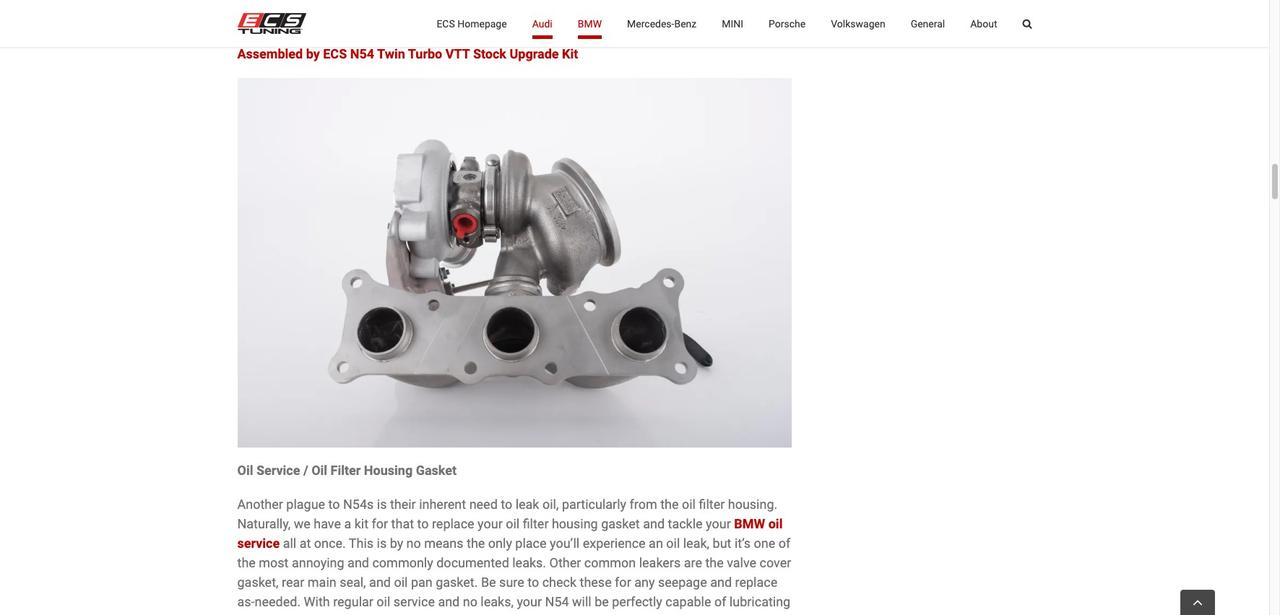 Task type: vqa. For each thing, say whether or not it's contained in the screenshot.
N54S
yes



Task type: describe. For each thing, give the bounding box(es) containing it.
service inside bmw oil service
[[237, 536, 280, 552]]

regular
[[333, 595, 374, 610]]

you'll
[[550, 536, 580, 552]]

another
[[237, 497, 283, 513]]

is for by
[[377, 536, 387, 552]]

ecs homepage link
[[437, 0, 507, 47]]

volkswagen
[[831, 18, 886, 29]]

their
[[390, 497, 416, 513]]

n54 for replacement
[[350, 12, 375, 27]]

replacement
[[446, 12, 523, 27]]

gasket.
[[436, 575, 478, 591]]

gasket,
[[237, 575, 279, 591]]

we
[[294, 517, 311, 532]]

filter
[[331, 463, 361, 479]]

properly
[[269, 614, 316, 616]]

assembled for assembled by ecs n54 twin turbo vtt stock upgrade kit
[[237, 46, 303, 61]]

and down valve
[[711, 575, 732, 591]]

mercedes-benz link
[[628, 0, 697, 47]]

oil inside bmw oil service
[[769, 517, 783, 532]]

annoying
[[292, 556, 345, 571]]

oil up only
[[506, 517, 520, 532]]

naturally,
[[237, 517, 291, 532]]

general link
[[911, 0, 946, 47]]

kit
[[355, 517, 369, 532]]

ecs tuning logo image
[[237, 13, 306, 34]]

gasket
[[602, 517, 640, 532]]

valve
[[727, 556, 757, 571]]

porsche
[[769, 18, 806, 29]]

be
[[481, 575, 496, 591]]

housing.
[[728, 497, 778, 513]]

twin for vtt
[[377, 46, 405, 61]]

replace inside all at once. this is by no means the only place you'll experience an oil leak, but it's one of the most annoying and commonly documented leaks. other common leakers are the valve cover gasket, rear main seal, and oil pan gasket. be sure to check these for any seepage and replace as-needed. with regular oil service and no leaks, your n54 will be perfectly capable of lubricating itself properly and prevent any catastrophic failure.
[[736, 575, 778, 591]]

oil service / oil filter housing gasket
[[237, 463, 457, 479]]

2 oil from the left
[[312, 463, 328, 479]]

turbo for replacement
[[408, 12, 443, 27]]

for inside another plague to n54s is their inherent need to leak oil, particularly from the oil filter housing. naturally, we have a kit for that to replace your oil filter housing gasket and tackle your
[[372, 517, 388, 532]]

volkswagen link
[[831, 0, 886, 47]]

common
[[585, 556, 636, 571]]

cover
[[760, 556, 792, 571]]

general
[[911, 18, 946, 29]]

to up 'have'
[[329, 497, 340, 513]]

pan
[[411, 575, 433, 591]]

oil,
[[543, 497, 559, 513]]

leaks.
[[513, 556, 547, 571]]

need
[[470, 497, 498, 513]]

leak,
[[684, 536, 710, 552]]

this
[[349, 536, 374, 552]]

at
[[300, 536, 311, 552]]

mercedes-benz
[[628, 18, 697, 29]]

homepage
[[458, 18, 507, 29]]

needed.
[[255, 595, 301, 610]]

other
[[550, 556, 581, 571]]

bmw oil service link
[[237, 517, 783, 552]]

lubricating
[[730, 595, 791, 610]]

itself
[[237, 614, 266, 616]]

leaks,
[[481, 595, 514, 610]]

stock
[[473, 46, 507, 61]]

n54s
[[343, 497, 374, 513]]

benz
[[675, 18, 697, 29]]

oil down commonly
[[394, 575, 408, 591]]

0 vertical spatial kit
[[526, 12, 542, 27]]

mini
[[722, 18, 744, 29]]

as-
[[237, 595, 255, 610]]

leak
[[516, 497, 540, 513]]

and up catastrophic
[[438, 595, 460, 610]]

bmw for bmw
[[578, 18, 602, 29]]

2 horizontal spatial your
[[706, 517, 731, 532]]

housing
[[552, 517, 598, 532]]

porsche link
[[769, 0, 806, 47]]

rear
[[282, 575, 305, 591]]

vtt
[[446, 46, 470, 61]]

with
[[304, 595, 330, 610]]

are
[[684, 556, 703, 571]]

1 oil from the left
[[237, 463, 253, 479]]

upgrade
[[510, 46, 559, 61]]

bmw link
[[578, 0, 602, 47]]

about
[[971, 18, 998, 29]]

most
[[259, 556, 289, 571]]

another plague to n54s is their inherent need to leak oil, particularly from the oil filter housing. naturally, we have a kit for that to replace your oil filter housing gasket and tackle your
[[237, 497, 778, 532]]

tackle
[[668, 517, 703, 532]]

the up the documented
[[467, 536, 485, 552]]

0 horizontal spatial of
[[715, 595, 727, 610]]

audi
[[533, 18, 553, 29]]

a
[[344, 517, 352, 532]]

and down with
[[320, 614, 341, 616]]

twin for replacement
[[377, 12, 405, 27]]

all at once. this is by no means the only place you'll experience an oil leak, but it's one of the most annoying and commonly documented leaks. other common leakers are the valve cover gasket, rear main seal, and oil pan gasket. be sure to check these for any seepage and replace as-needed. with regular oil service and no leaks, your n54 will be perfectly capable of lubricating itself properly and prevent any catastrophic failure.
[[237, 536, 792, 616]]

0 vertical spatial no
[[407, 536, 421, 552]]

ecs for vtt
[[323, 46, 347, 61]]

perfectly
[[612, 595, 663, 610]]



Task type: locate. For each thing, give the bounding box(es) containing it.
2 assembled from the top
[[237, 46, 303, 61]]

once.
[[314, 536, 346, 552]]

plague
[[286, 497, 325, 513]]

turbo for vtt
[[408, 46, 443, 61]]

0 vertical spatial is
[[377, 497, 387, 513]]

from
[[630, 497, 658, 513]]

that
[[392, 517, 414, 532]]

any up perfectly
[[635, 575, 655, 591]]

will
[[573, 595, 592, 610]]

0 horizontal spatial no
[[407, 536, 421, 552]]

oil right an
[[667, 536, 680, 552]]

turbo left vtt
[[408, 46, 443, 61]]

1 horizontal spatial your
[[517, 595, 542, 610]]

to inside all at once. this is by no means the only place you'll experience an oil leak, but it's one of the most annoying and commonly documented leaks. other common leakers are the valve cover gasket, rear main seal, and oil pan gasket. be sure to check these for any seepage and replace as-needed. with regular oil service and no leaks, your n54 will be perfectly capable of lubricating itself properly and prevent any catastrophic failure.
[[528, 575, 539, 591]]

1 horizontal spatial service
[[394, 595, 435, 610]]

to down the leaks.
[[528, 575, 539, 591]]

and right seal,
[[369, 575, 391, 591]]

any right prevent
[[390, 614, 411, 616]]

oil up one
[[769, 517, 783, 532]]

assembled by ecs n54 twin turbo replacement kit link
[[237, 12, 542, 27]]

0 vertical spatial service
[[237, 536, 280, 552]]

the up gasket,
[[237, 556, 256, 571]]

2 twin from the top
[[377, 46, 405, 61]]

assembled for assembled by ecs n54 twin turbo replacement kit
[[237, 12, 303, 27]]

main
[[308, 575, 337, 591]]

kit right upgrade
[[562, 46, 579, 61]]

service down 'naturally,'
[[237, 536, 280, 552]]

bmw oil service
[[237, 517, 783, 552]]

1 vertical spatial bmw
[[735, 517, 766, 532]]

capable
[[666, 595, 712, 610]]

1 vertical spatial for
[[615, 575, 632, 591]]

0 horizontal spatial for
[[372, 517, 388, 532]]

ecs up vtt
[[437, 18, 455, 29]]

1 horizontal spatial filter
[[699, 497, 725, 513]]

0 horizontal spatial bmw
[[578, 18, 602, 29]]

service
[[237, 536, 280, 552], [394, 595, 435, 610]]

ecs
[[323, 12, 347, 27], [437, 18, 455, 29], [323, 46, 347, 61]]

only
[[489, 536, 512, 552]]

filter up place
[[523, 517, 549, 532]]

your up the but
[[706, 517, 731, 532]]

0 vertical spatial any
[[635, 575, 655, 591]]

n54
[[350, 12, 375, 27], [350, 46, 375, 61], [545, 595, 569, 610]]

but
[[713, 536, 732, 552]]

1 vertical spatial filter
[[523, 517, 549, 532]]

oil
[[237, 463, 253, 479], [312, 463, 328, 479]]

n54 inside all at once. this is by no means the only place you'll experience an oil leak, but it's one of the most annoying and commonly documented leaks. other common leakers are the valve cover gasket, rear main seal, and oil pan gasket. be sure to check these for any seepage and replace as-needed. with regular oil service and no leaks, your n54 will be perfectly capable of lubricating itself properly and prevent any catastrophic failure.
[[545, 595, 569, 610]]

ecs for replacement
[[323, 12, 347, 27]]

2 vertical spatial by
[[390, 536, 403, 552]]

particularly
[[562, 497, 627, 513]]

0 vertical spatial turbo
[[408, 12, 443, 27]]

to right that
[[417, 517, 429, 532]]

gasket
[[416, 463, 457, 479]]

audi link
[[533, 0, 553, 47]]

1 horizontal spatial any
[[635, 575, 655, 591]]

n54 down assembled by ecs n54 twin turbo replacement kit
[[350, 46, 375, 61]]

of right the capable
[[715, 595, 727, 610]]

your down need
[[478, 517, 503, 532]]

1 horizontal spatial oil
[[312, 463, 328, 479]]

the
[[661, 497, 679, 513], [467, 536, 485, 552], [237, 556, 256, 571], [706, 556, 724, 571]]

0 horizontal spatial filter
[[523, 517, 549, 532]]

0 vertical spatial by
[[306, 12, 320, 27]]

0 vertical spatial for
[[372, 517, 388, 532]]

about link
[[971, 0, 998, 47]]

the down the but
[[706, 556, 724, 571]]

1 vertical spatial twin
[[377, 46, 405, 61]]

bmw inside bmw oil service
[[735, 517, 766, 532]]

bmw right audi 'link'
[[578, 18, 602, 29]]

1 horizontal spatial kit
[[562, 46, 579, 61]]

is left their
[[377, 497, 387, 513]]

1 vertical spatial of
[[715, 595, 727, 610]]

bmw
[[578, 18, 602, 29], [735, 517, 766, 532]]

0 horizontal spatial kit
[[526, 12, 542, 27]]

the up tackle
[[661, 497, 679, 513]]

seal,
[[340, 575, 366, 591]]

it's
[[735, 536, 751, 552]]

prevent
[[344, 614, 387, 616]]

inherent
[[419, 497, 466, 513]]

for
[[372, 517, 388, 532], [615, 575, 632, 591]]

0 vertical spatial filter
[[699, 497, 725, 513]]

by
[[306, 12, 320, 27], [306, 46, 320, 61], [390, 536, 403, 552]]

1 vertical spatial kit
[[562, 46, 579, 61]]

assembled by ecs n54 twin turbo vtt stock upgrade kit link
[[237, 46, 579, 61]]

kit up upgrade
[[526, 12, 542, 27]]

1 vertical spatial no
[[463, 595, 478, 610]]

an
[[649, 536, 663, 552]]

1 horizontal spatial of
[[779, 536, 791, 552]]

to left leak
[[501, 497, 513, 513]]

1 vertical spatial by
[[306, 46, 320, 61]]

1 assembled from the top
[[237, 12, 303, 27]]

one
[[754, 536, 776, 552]]

oil right /
[[312, 463, 328, 479]]

the inside another plague to n54s is their inherent need to leak oil, particularly from the oil filter housing. naturally, we have a kit for that to replace your oil filter housing gasket and tackle your
[[661, 497, 679, 513]]

no up commonly
[[407, 536, 421, 552]]

have
[[314, 517, 341, 532]]

failure.
[[490, 614, 529, 616]]

by inside all at once. this is by no means the only place you'll experience an oil leak, but it's one of the most annoying and commonly documented leaks. other common leakers are the valve cover gasket, rear main seal, and oil pan gasket. be sure to check these for any seepage and replace as-needed. with regular oil service and no leaks, your n54 will be perfectly capable of lubricating itself properly and prevent any catastrophic failure.
[[390, 536, 403, 552]]

is right 'this'
[[377, 536, 387, 552]]

turbo up assembled by ecs n54 twin turbo vtt stock upgrade kit link in the top of the page
[[408, 12, 443, 27]]

ecs right ecs tuning logo
[[323, 12, 347, 27]]

1 vertical spatial turbo
[[408, 46, 443, 61]]

for right kit
[[372, 517, 388, 532]]

kit
[[526, 12, 542, 27], [562, 46, 579, 61]]

by for assembled by ecs n54 twin turbo replacement kit
[[306, 12, 320, 27]]

1 vertical spatial is
[[377, 536, 387, 552]]

replace up means
[[432, 517, 475, 532]]

catastrophic
[[414, 614, 486, 616]]

ecs down assembled by ecs n54 twin turbo replacement kit
[[323, 46, 347, 61]]

seepage
[[658, 575, 708, 591]]

assembled by ecs n54 twin turbo replacement kit
[[237, 12, 542, 27]]

1 vertical spatial any
[[390, 614, 411, 616]]

service
[[257, 463, 300, 479]]

mini link
[[722, 0, 744, 47]]

1 vertical spatial replace
[[736, 575, 778, 591]]

twin down assembled by ecs n54 twin turbo replacement kit link
[[377, 46, 405, 61]]

n54 down the check
[[545, 595, 569, 610]]

2 vertical spatial n54
[[545, 595, 569, 610]]

bmw down "housing."
[[735, 517, 766, 532]]

these
[[580, 575, 612, 591]]

1 horizontal spatial no
[[463, 595, 478, 610]]

leakers
[[640, 556, 681, 571]]

is for their
[[377, 497, 387, 513]]

1 vertical spatial assembled
[[237, 46, 303, 61]]

filter up tackle
[[699, 497, 725, 513]]

your inside all at once. this is by no means the only place you'll experience an oil leak, but it's one of the most annoying and commonly documented leaks. other common leakers are the valve cover gasket, rear main seal, and oil pan gasket. be sure to check these for any seepage and replace as-needed. with regular oil service and no leaks, your n54 will be perfectly capable of lubricating itself properly and prevent any catastrophic failure.
[[517, 595, 542, 610]]

no down gasket.
[[463, 595, 478, 610]]

bmw for bmw oil service
[[735, 517, 766, 532]]

mercedes-
[[628, 18, 675, 29]]

of
[[779, 536, 791, 552], [715, 595, 727, 610]]

replace
[[432, 517, 475, 532], [736, 575, 778, 591]]

1 horizontal spatial for
[[615, 575, 632, 591]]

housing
[[364, 463, 413, 479]]

0 vertical spatial replace
[[432, 517, 475, 532]]

2 is from the top
[[377, 536, 387, 552]]

oil up tackle
[[682, 497, 696, 513]]

1 vertical spatial n54
[[350, 46, 375, 61]]

0 vertical spatial assembled
[[237, 12, 303, 27]]

and up an
[[643, 517, 665, 532]]

turbo
[[408, 12, 443, 27], [408, 46, 443, 61]]

0 horizontal spatial your
[[478, 517, 503, 532]]

assembled
[[237, 12, 303, 27], [237, 46, 303, 61]]

replace up lubricating
[[736, 575, 778, 591]]

to
[[329, 497, 340, 513], [501, 497, 513, 513], [417, 517, 429, 532], [528, 575, 539, 591]]

for inside all at once. this is by no means the only place you'll experience an oil leak, but it's one of the most annoying and commonly documented leaks. other common leakers are the valve cover gasket, rear main seal, and oil pan gasket. be sure to check these for any seepage and replace as-needed. with regular oil service and no leaks, your n54 will be perfectly capable of lubricating itself properly and prevent any catastrophic failure.
[[615, 575, 632, 591]]

is
[[377, 497, 387, 513], [377, 536, 387, 552]]

1 horizontal spatial bmw
[[735, 517, 766, 532]]

and down 'this'
[[348, 556, 369, 571]]

ecs homepage
[[437, 18, 507, 29]]

is inside another plague to n54s is their inherent need to leak oil, particularly from the oil filter housing. naturally, we have a kit for that to replace your oil filter housing gasket and tackle your
[[377, 497, 387, 513]]

0 horizontal spatial replace
[[432, 517, 475, 532]]

/
[[304, 463, 308, 479]]

replace inside another plague to n54s is their inherent need to leak oil, particularly from the oil filter housing. naturally, we have a kit for that to replace your oil filter housing gasket and tackle your
[[432, 517, 475, 532]]

n54 for vtt
[[350, 46, 375, 61]]

experience
[[583, 536, 646, 552]]

by for assembled by ecs n54 twin turbo vtt stock upgrade kit
[[306, 46, 320, 61]]

documented
[[437, 556, 509, 571]]

twin up assembled by ecs n54 twin turbo vtt stock upgrade kit
[[377, 12, 405, 27]]

service inside all at once. this is by no means the only place you'll experience an oil leak, but it's one of the most annoying and commonly documented leaks. other common leakers are the valve cover gasket, rear main seal, and oil pan gasket. be sure to check these for any seepage and replace as-needed. with regular oil service and no leaks, your n54 will be perfectly capable of lubricating itself properly and prevent any catastrophic failure.
[[394, 595, 435, 610]]

assembled by ecs n54 twin turbo vtt stock upgrade kit
[[237, 46, 579, 61]]

0 horizontal spatial oil
[[237, 463, 253, 479]]

n54 up assembled by ecs n54 twin turbo vtt stock upgrade kit
[[350, 12, 375, 27]]

0 horizontal spatial service
[[237, 536, 280, 552]]

means
[[425, 536, 464, 552]]

filter
[[699, 497, 725, 513], [523, 517, 549, 532]]

and inside another plague to n54s is their inherent need to leak oil, particularly from the oil filter housing. naturally, we have a kit for that to replace your oil filter housing gasket and tackle your
[[643, 517, 665, 532]]

0 vertical spatial of
[[779, 536, 791, 552]]

oil left service
[[237, 463, 253, 479]]

service down the pan in the bottom left of the page
[[394, 595, 435, 610]]

no
[[407, 536, 421, 552], [463, 595, 478, 610]]

commonly
[[373, 556, 434, 571]]

1 horizontal spatial replace
[[736, 575, 778, 591]]

0 vertical spatial twin
[[377, 12, 405, 27]]

1 vertical spatial service
[[394, 595, 435, 610]]

be
[[595, 595, 609, 610]]

for down common
[[615, 575, 632, 591]]

your up failure. on the bottom of page
[[517, 595, 542, 610]]

0 horizontal spatial any
[[390, 614, 411, 616]]

2 turbo from the top
[[408, 46, 443, 61]]

1 is from the top
[[377, 497, 387, 513]]

1 turbo from the top
[[408, 12, 443, 27]]

check
[[543, 575, 577, 591]]

1 twin from the top
[[377, 12, 405, 27]]

0 vertical spatial bmw
[[578, 18, 602, 29]]

is inside all at once. this is by no means the only place you'll experience an oil leak, but it's one of the most annoying and commonly documented leaks. other common leakers are the valve cover gasket, rear main seal, and oil pan gasket. be sure to check these for any seepage and replace as-needed. with regular oil service and no leaks, your n54 will be perfectly capable of lubricating itself properly and prevent any catastrophic failure.
[[377, 536, 387, 552]]

of right one
[[779, 536, 791, 552]]

0 vertical spatial n54
[[350, 12, 375, 27]]

oil up prevent
[[377, 595, 391, 610]]



